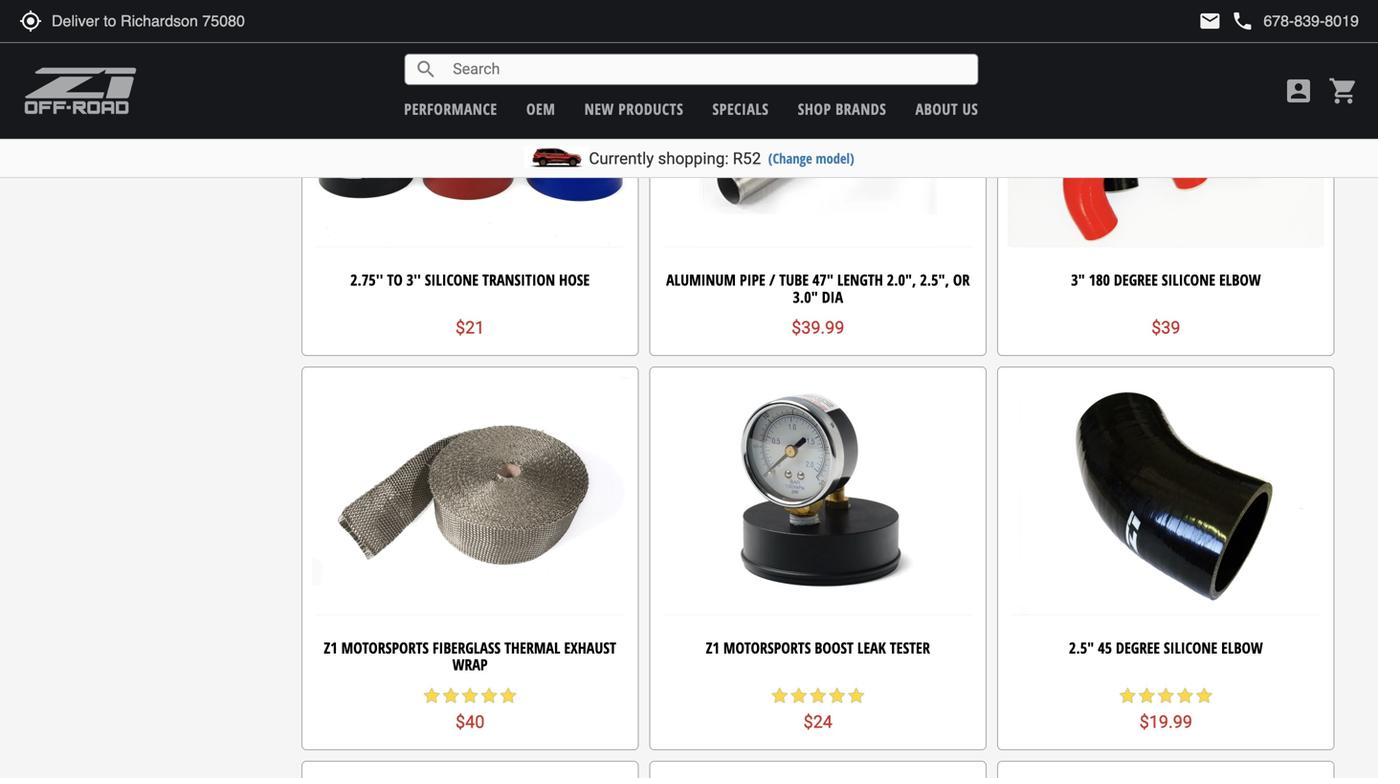 Task type: describe. For each thing, give the bounding box(es) containing it.
3"
[[1071, 270, 1085, 290]]

5 star from the left
[[499, 686, 518, 705]]

account_box
[[1283, 76, 1314, 106]]

2.5",
[[920, 270, 949, 290]]

11 star from the left
[[1118, 686, 1137, 705]]

new products
[[584, 99, 683, 119]]

7 star from the left
[[789, 686, 808, 705]]

13 star from the left
[[1156, 686, 1175, 705]]

currently shopping: r52 (change model)
[[589, 149, 854, 168]]

2.75'' to 3'' silicone transition hose
[[350, 270, 590, 290]]

currently
[[589, 149, 654, 168]]

(change model) link
[[768, 149, 854, 167]]

star star star star star $24
[[770, 686, 866, 732]]

elbow for 3" 180 degree silicone elbow
[[1219, 270, 1261, 290]]

degree for 180
[[1114, 270, 1158, 290]]

star star star star star $19.99
[[1118, 686, 1214, 732]]

47"
[[812, 270, 833, 290]]

transition
[[482, 270, 555, 290]]

about us
[[915, 99, 978, 119]]

length
[[837, 270, 883, 290]]

mail phone
[[1198, 10, 1254, 33]]

$40
[[455, 712, 485, 732]]

z1 for z1 motorsports fiberglass thermal exhaust wrap
[[324, 637, 337, 658]]

search
[[415, 58, 438, 81]]

silicone for to
[[425, 270, 479, 290]]

pipe
[[740, 270, 765, 290]]

new products link
[[584, 99, 683, 119]]

silicone for 180
[[1162, 270, 1215, 290]]

my_location
[[19, 10, 42, 33]]

3" 180 degree silicone elbow
[[1071, 270, 1261, 290]]

elbow for 2.5" 45 degree silicone elbow
[[1221, 637, 1263, 658]]

2 star from the left
[[441, 686, 460, 705]]

12 star from the left
[[1137, 686, 1156, 705]]

phone
[[1231, 10, 1254, 33]]

star star star star star $40
[[422, 686, 518, 732]]

or
[[953, 270, 970, 290]]

shop
[[798, 99, 831, 119]]

r52
[[733, 149, 761, 168]]

shop brands
[[798, 99, 886, 119]]

oem
[[526, 99, 555, 119]]

mail
[[1198, 10, 1221, 33]]

hose
[[559, 270, 590, 290]]

6 star from the left
[[770, 686, 789, 705]]

3''
[[406, 270, 421, 290]]

model)
[[816, 149, 854, 167]]

$39
[[1151, 318, 1180, 338]]

tester
[[890, 637, 930, 658]]

3 star from the left
[[460, 686, 480, 705]]

oem link
[[526, 99, 555, 119]]

wrap
[[452, 654, 488, 675]]

8 star from the left
[[808, 686, 828, 705]]

z1 for z1 motorsports boost leak tester
[[706, 637, 720, 658]]

new
[[584, 99, 614, 119]]

2.0",
[[887, 270, 916, 290]]

45
[[1098, 637, 1112, 658]]

z1 motorsports fiberglass thermal exhaust wrap
[[324, 637, 616, 675]]

motorsports for boost
[[723, 637, 811, 658]]



Task type: vqa. For each thing, say whether or not it's contained in the screenshot.
left Z1
yes



Task type: locate. For each thing, give the bounding box(es) containing it.
about us link
[[915, 99, 978, 119]]

motorsports for fiberglass
[[341, 637, 429, 658]]

z1 motorsports logo image
[[24, 67, 137, 115]]

z1 inside z1 motorsports fiberglass thermal exhaust wrap
[[324, 637, 337, 658]]

silicone up star star star star star $19.99
[[1164, 637, 1217, 658]]

about
[[915, 99, 958, 119]]

account_box link
[[1278, 76, 1319, 106]]

exhaust
[[564, 637, 616, 658]]

motorsports left fiberglass
[[341, 637, 429, 658]]

silicone
[[425, 270, 479, 290], [1162, 270, 1215, 290], [1164, 637, 1217, 658]]

mail link
[[1198, 10, 1221, 33]]

tube
[[779, 270, 809, 290]]

2.5"
[[1069, 637, 1094, 658]]

aluminum
[[666, 270, 736, 290]]

1 vertical spatial elbow
[[1221, 637, 1263, 658]]

0 vertical spatial elbow
[[1219, 270, 1261, 290]]

fiberglass
[[433, 637, 501, 658]]

us
[[962, 99, 978, 119]]

$24
[[803, 712, 832, 732]]

$21
[[455, 318, 485, 338]]

/
[[769, 270, 775, 290]]

specials link
[[712, 99, 769, 119]]

4 star from the left
[[480, 686, 499, 705]]

2 motorsports from the left
[[723, 637, 811, 658]]

3.0"
[[793, 286, 818, 307]]

2 z1 from the left
[[706, 637, 720, 658]]

aluminum pipe / tube 47" length 2.0", 2.5", or 3.0" dia
[[666, 270, 970, 307]]

shopping_cart link
[[1323, 76, 1359, 106]]

to
[[387, 270, 403, 290]]

silicone for 45
[[1164, 637, 1217, 658]]

$19.99
[[1139, 712, 1192, 732]]

brands
[[835, 99, 886, 119]]

degree for 45
[[1116, 637, 1160, 658]]

180
[[1089, 270, 1110, 290]]

elbow
[[1219, 270, 1261, 290], [1221, 637, 1263, 658]]

degree right 180
[[1114, 270, 1158, 290]]

performance
[[404, 99, 497, 119]]

thermal
[[504, 637, 560, 658]]

products
[[618, 99, 683, 119]]

degree
[[1114, 270, 1158, 290], [1116, 637, 1160, 658]]

degree right 45
[[1116, 637, 1160, 658]]

10 star from the left
[[847, 686, 866, 705]]

1 vertical spatial degree
[[1116, 637, 1160, 658]]

phone link
[[1231, 10, 1359, 33]]

shopping:
[[658, 149, 729, 168]]

dia
[[822, 286, 843, 307]]

$39.99
[[792, 318, 844, 338]]

leak
[[857, 637, 886, 658]]

star
[[422, 686, 441, 705], [441, 686, 460, 705], [460, 686, 480, 705], [480, 686, 499, 705], [499, 686, 518, 705], [770, 686, 789, 705], [789, 686, 808, 705], [808, 686, 828, 705], [828, 686, 847, 705], [847, 686, 866, 705], [1118, 686, 1137, 705], [1137, 686, 1156, 705], [1156, 686, 1175, 705], [1175, 686, 1195, 705], [1195, 686, 1214, 705]]

motorsports
[[341, 637, 429, 658], [723, 637, 811, 658]]

14 star from the left
[[1175, 686, 1195, 705]]

0 vertical spatial degree
[[1114, 270, 1158, 290]]

(change
[[768, 149, 812, 167]]

motorsports inside z1 motorsports fiberglass thermal exhaust wrap
[[341, 637, 429, 658]]

0 horizontal spatial z1
[[324, 637, 337, 658]]

0 horizontal spatial motorsports
[[341, 637, 429, 658]]

1 z1 from the left
[[324, 637, 337, 658]]

motorsports left the boost
[[723, 637, 811, 658]]

9 star from the left
[[828, 686, 847, 705]]

performance link
[[404, 99, 497, 119]]

1 motorsports from the left
[[341, 637, 429, 658]]

1 horizontal spatial z1
[[706, 637, 720, 658]]

2.75''
[[350, 270, 383, 290]]

1 star from the left
[[422, 686, 441, 705]]

specials
[[712, 99, 769, 119]]

shopping_cart
[[1328, 76, 1359, 106]]

z1
[[324, 637, 337, 658], [706, 637, 720, 658]]

boost
[[815, 637, 854, 658]]

silicone right 3''
[[425, 270, 479, 290]]

Search search field
[[438, 55, 977, 84]]

shop brands link
[[798, 99, 886, 119]]

1 horizontal spatial motorsports
[[723, 637, 811, 658]]

silicone up $39
[[1162, 270, 1215, 290]]

15 star from the left
[[1195, 686, 1214, 705]]

z1 motorsports boost leak tester
[[706, 637, 930, 658]]

2.5" 45 degree silicone elbow
[[1069, 637, 1263, 658]]



